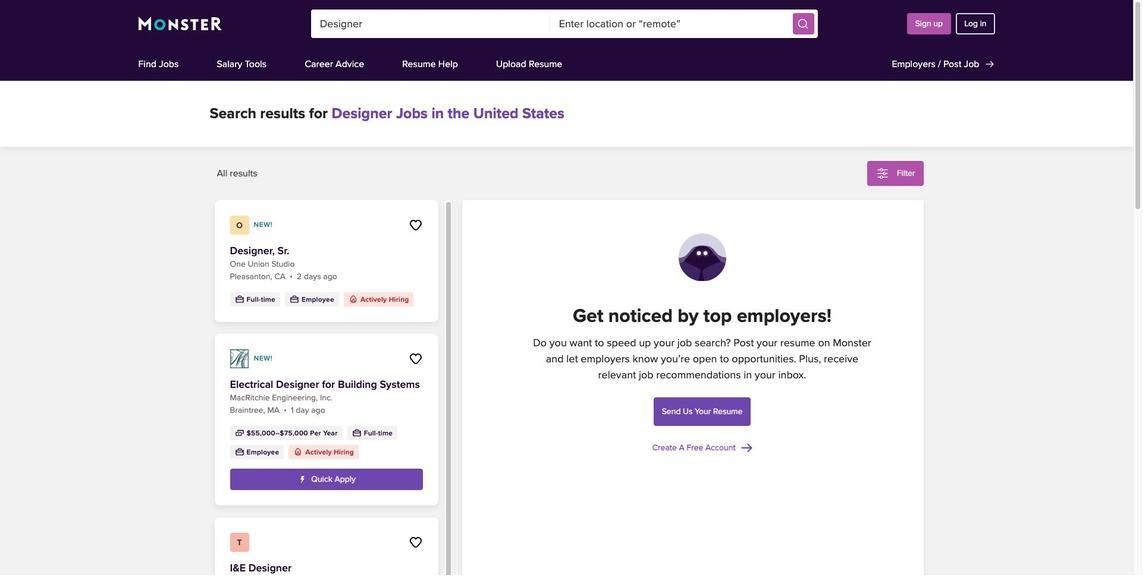 Task type: locate. For each thing, give the bounding box(es) containing it.
i&e designer at talentpro consulting element
[[214, 518, 438, 576], [230, 562, 423, 576]]

2 save this job image from the top
[[408, 536, 423, 550]]

filter image
[[876, 167, 890, 181], [876, 167, 890, 181]]

Search jobs, keywords, companies search field
[[311, 10, 550, 38]]

electrical designer for building systems at macritchie engineering, inc. element
[[214, 334, 438, 506]]

monster image
[[138, 17, 222, 31]]

save this job image
[[408, 218, 423, 233], [408, 536, 423, 550]]

macritchie engineering, inc. logo image
[[230, 350, 249, 369]]

0 vertical spatial save this job image
[[408, 218, 423, 233]]

search image
[[797, 18, 809, 30]]

1 save this job image from the top
[[408, 218, 423, 233]]

1 vertical spatial save this job image
[[408, 536, 423, 550]]



Task type: vqa. For each thing, say whether or not it's contained in the screenshot.
first save this job image from the bottom
yes



Task type: describe. For each thing, give the bounding box(es) containing it.
save this job image inside designer, sr. at one union studio element
[[408, 218, 423, 233]]

Enter location or "remote" search field
[[550, 10, 789, 38]]

designer, sr. at one union studio element
[[214, 201, 438, 322]]

save this job image
[[408, 352, 423, 367]]



